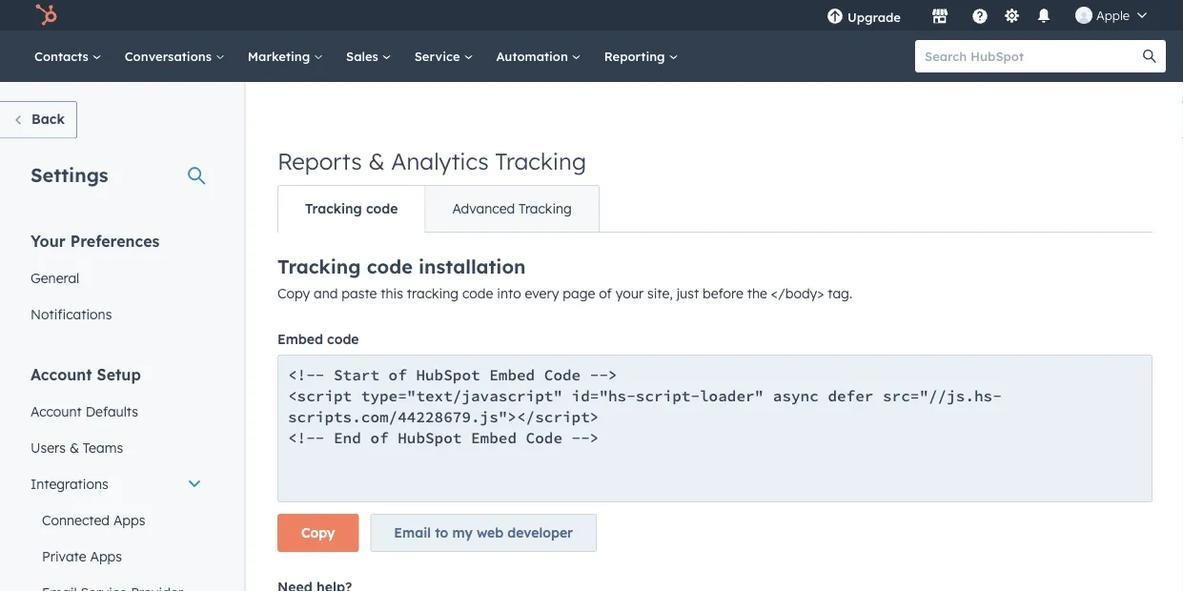 Task type: describe. For each thing, give the bounding box(es) containing it.
tracking
[[407, 285, 459, 302]]

users & teams
[[31, 439, 123, 456]]

embed
[[278, 331, 323, 348]]

tracking code
[[305, 200, 398, 217]]

advanced tracking
[[452, 200, 572, 217]]

navigation containing tracking code
[[278, 185, 600, 233]]

developer
[[508, 525, 573, 541]]

tracking right advanced
[[519, 200, 572, 217]]

account setup element
[[19, 364, 214, 591]]

your
[[31, 231, 66, 250]]

code down the installation
[[463, 285, 493, 302]]

installation
[[419, 255, 526, 279]]

search button
[[1134, 40, 1167, 72]]

your preferences element
[[19, 230, 214, 332]]

code for embed code
[[327, 331, 359, 348]]

code for tracking code installation copy and paste this tracking code into every page of your site, just before the </body> tag.
[[367, 255, 413, 279]]

help image
[[972, 9, 989, 26]]

analytics
[[391, 147, 489, 175]]

service
[[415, 48, 464, 64]]

notifications link
[[19, 296, 214, 332]]

connected apps link
[[19, 502, 214, 538]]

settings
[[31, 163, 108, 186]]

Search HubSpot search field
[[916, 40, 1149, 72]]

code for tracking code
[[366, 200, 398, 217]]

reporting link
[[593, 31, 690, 82]]

site,
[[648, 285, 673, 302]]

preferences
[[70, 231, 160, 250]]

tracking up advanced tracking
[[495, 147, 587, 175]]

notifications
[[31, 306, 112, 322]]

back
[[31, 111, 65, 127]]

apple
[[1097, 7, 1130, 23]]

conversations
[[125, 48, 215, 64]]

general
[[31, 269, 79, 286]]

apps for private apps
[[90, 548, 122, 565]]

marketing link
[[236, 31, 335, 82]]

email to my web developer
[[394, 525, 573, 541]]

integrations button
[[19, 466, 214, 502]]

sales
[[346, 48, 382, 64]]

service link
[[403, 31, 485, 82]]

conversations link
[[113, 31, 236, 82]]

<!-- Start of HubSpot Embed Code --> <script type="text/javascript" id="hs-script-loader" async defer src="//js.hs-scripts.com/44228679.js"></script> <!-- End of HubSpot Embed Code --> text field
[[278, 355, 1153, 503]]

private
[[42, 548, 86, 565]]

upgrade image
[[827, 9, 844, 26]]

web
[[477, 525, 504, 541]]

embed code element
[[278, 355, 1153, 564]]

the
[[748, 285, 768, 302]]

copy inside tracking code installation copy and paste this tracking code into every page of your site, just before the </body> tag.
[[278, 285, 310, 302]]

menu containing apple
[[813, 0, 1161, 31]]

& for teams
[[70, 439, 79, 456]]

account for account setup
[[31, 365, 92, 384]]

apps for connected apps
[[113, 512, 145, 528]]

users & teams link
[[19, 430, 214, 466]]

just
[[677, 285, 699, 302]]

copy inside copy button
[[301, 525, 335, 541]]

back link
[[0, 101, 77, 139]]

reporting
[[604, 48, 669, 64]]

hubspot image
[[34, 4, 57, 27]]

& for analytics
[[369, 147, 385, 175]]

private apps link
[[19, 538, 214, 575]]

email
[[394, 525, 431, 541]]



Task type: locate. For each thing, give the bounding box(es) containing it.
tracking down "reports"
[[305, 200, 362, 217]]

tracking up and
[[278, 255, 361, 279]]

private apps
[[42, 548, 122, 565]]

notifications image
[[1036, 9, 1053, 26]]

copy left and
[[278, 285, 310, 302]]

account defaults
[[31, 403, 138, 420]]

apps inside private apps link
[[90, 548, 122, 565]]

search image
[[1144, 50, 1157, 63]]

marketplaces button
[[920, 0, 960, 31]]

advanced
[[452, 200, 515, 217]]

apps down 'connected apps' link
[[90, 548, 122, 565]]

0 vertical spatial apps
[[113, 512, 145, 528]]

code inside tracking code link
[[366, 200, 398, 217]]

users
[[31, 439, 66, 456]]

code down reports & analytics tracking at the top
[[366, 200, 398, 217]]

marketplaces image
[[932, 9, 949, 26]]

tracking
[[495, 147, 587, 175], [305, 200, 362, 217], [519, 200, 572, 217], [278, 255, 361, 279]]

contacts
[[34, 48, 92, 64]]

</body>
[[771, 285, 824, 302]]

automation
[[496, 48, 572, 64]]

advanced tracking link
[[425, 186, 599, 232]]

help button
[[964, 0, 997, 31]]

& right users
[[70, 439, 79, 456]]

tracking inside tracking code installation copy and paste this tracking code into every page of your site, just before the </body> tag.
[[278, 255, 361, 279]]

into
[[497, 285, 521, 302]]

settings link
[[1001, 5, 1024, 25]]

1 account from the top
[[31, 365, 92, 384]]

my
[[452, 525, 473, 541]]

apps inside 'connected apps' link
[[113, 512, 145, 528]]

reports
[[278, 147, 362, 175]]

1 horizontal spatial &
[[369, 147, 385, 175]]

code up this
[[367, 255, 413, 279]]

page
[[563, 285, 596, 302]]

account up users
[[31, 403, 82, 420]]

apps
[[113, 512, 145, 528], [90, 548, 122, 565]]

tracking code link
[[279, 186, 425, 232]]

setup
[[97, 365, 141, 384]]

menu
[[813, 0, 1161, 31]]

marketing
[[248, 48, 314, 64]]

1 vertical spatial &
[[70, 439, 79, 456]]

account defaults link
[[19, 393, 214, 430]]

apple button
[[1064, 0, 1159, 31]]

& up tracking code
[[369, 147, 385, 175]]

0 vertical spatial copy
[[278, 285, 310, 302]]

account
[[31, 365, 92, 384], [31, 403, 82, 420]]

defaults
[[86, 403, 138, 420]]

this
[[381, 285, 403, 302]]

sales link
[[335, 31, 403, 82]]

your
[[616, 285, 644, 302]]

and
[[314, 285, 338, 302]]

every
[[525, 285, 559, 302]]

to
[[435, 525, 449, 541]]

of
[[599, 285, 612, 302]]

integrations
[[31, 475, 108, 492]]

automation link
[[485, 31, 593, 82]]

1 vertical spatial account
[[31, 403, 82, 420]]

copy left email
[[301, 525, 335, 541]]

copy button
[[278, 514, 359, 552]]

bob builder image
[[1076, 7, 1093, 24]]

settings image
[[1004, 8, 1021, 25]]

notifications button
[[1028, 0, 1061, 31]]

reports & analytics tracking
[[278, 147, 587, 175]]

code right embed
[[327, 331, 359, 348]]

tag.
[[828, 285, 853, 302]]

2 account from the top
[[31, 403, 82, 420]]

your preferences
[[31, 231, 160, 250]]

account up account defaults
[[31, 365, 92, 384]]

before
[[703, 285, 744, 302]]

paste
[[342, 285, 377, 302]]

0 vertical spatial account
[[31, 365, 92, 384]]

& inside users & teams link
[[70, 439, 79, 456]]

account setup
[[31, 365, 141, 384]]

upgrade
[[848, 9, 901, 25]]

apps down 'integrations' button at the bottom left of page
[[113, 512, 145, 528]]

&
[[369, 147, 385, 175], [70, 439, 79, 456]]

general link
[[19, 260, 214, 296]]

teams
[[83, 439, 123, 456]]

contacts link
[[23, 31, 113, 82]]

embed code
[[278, 331, 359, 348]]

menu item
[[915, 0, 918, 31]]

navigation
[[278, 185, 600, 233]]

copy
[[278, 285, 310, 302], [301, 525, 335, 541]]

0 horizontal spatial &
[[70, 439, 79, 456]]

hubspot link
[[23, 4, 72, 27]]

tracking code installation copy and paste this tracking code into every page of your site, just before the </body> tag.
[[278, 255, 853, 302]]

1 vertical spatial apps
[[90, 548, 122, 565]]

connected apps
[[42, 512, 145, 528]]

1 vertical spatial copy
[[301, 525, 335, 541]]

account for account defaults
[[31, 403, 82, 420]]

code
[[366, 200, 398, 217], [367, 255, 413, 279], [463, 285, 493, 302], [327, 331, 359, 348]]

email to my web developer button
[[370, 514, 597, 552]]

0 vertical spatial &
[[369, 147, 385, 175]]

connected
[[42, 512, 110, 528]]



Task type: vqa. For each thing, say whether or not it's contained in the screenshot.
Marketing "link"
yes



